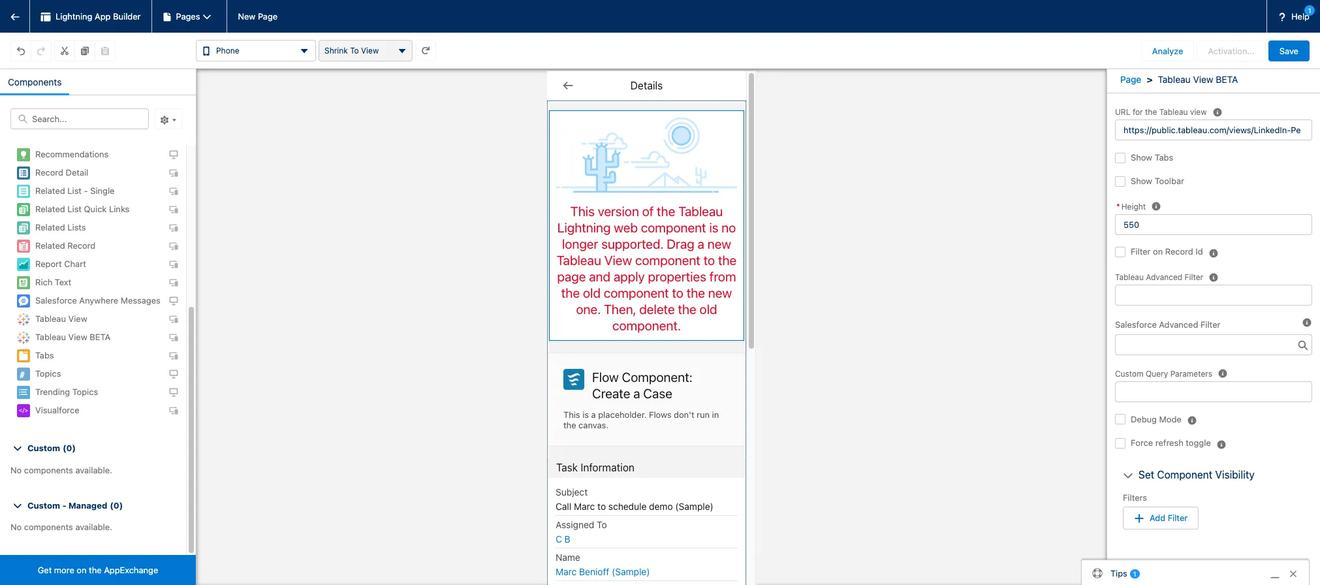 Task type: describe. For each thing, give the bounding box(es) containing it.
trending
[[35, 387, 70, 397]]

text default image for tableau view beta
[[169, 333, 178, 342]]

for
[[1133, 107, 1143, 117]]

phone
[[216, 46, 239, 56]]

parameters
[[1171, 369, 1213, 379]]

rich text
[[35, 277, 71, 288]]

recommendations
[[35, 149, 109, 160]]

1 group from the left
[[10, 40, 52, 61]]

1 for tips
[[1134, 570, 1137, 578]]

save
[[1280, 45, 1299, 56]]

custom - managed (0)
[[27, 500, 123, 511]]

related record
[[35, 241, 96, 251]]

related for related list - single
[[35, 186, 65, 196]]

related record link
[[12, 237, 178, 255]]

height
[[1122, 202, 1146, 211]]

quick
[[84, 204, 107, 214]]

0 vertical spatial tabs
[[1155, 152, 1174, 162]]

*
[[1117, 202, 1120, 211]]

help
[[1292, 11, 1310, 22]]

pages
[[176, 11, 200, 22]]

new page
[[238, 11, 278, 22]]

save button
[[1269, 40, 1310, 61]]

salesforce for salesforce anywhere messages
[[35, 295, 77, 306]]

text default image for record detail
[[169, 168, 178, 178]]

filter up the tableau advanced filter
[[1131, 247, 1151, 257]]

0 vertical spatial (0)
[[63, 443, 76, 453]]

text default image for related list - single
[[169, 187, 178, 196]]

Search... search field
[[10, 108, 149, 129]]

view for tableau view beta
[[68, 332, 87, 342]]

0 horizontal spatial record
[[35, 167, 63, 178]]

related for related list quick links
[[35, 204, 65, 214]]

debug
[[1131, 414, 1157, 424]]

report
[[35, 259, 62, 269]]

components
[[8, 76, 62, 88]]

1 for help
[[1308, 7, 1312, 14]]

set component visibility button
[[1115, 460, 1313, 489]]

text default image for related lists
[[169, 223, 178, 232]]

toolbar
[[1155, 176, 1185, 186]]

set
[[1139, 469, 1155, 481]]

related for related lists
[[35, 222, 65, 233]]

tips
[[1111, 568, 1128, 578]]

no for custom - managed (0)
[[10, 522, 22, 533]]

report chart link
[[12, 255, 178, 273]]

text default image for related record
[[169, 242, 178, 251]]

no components available. for (0)
[[10, 465, 112, 475]]

standard element
[[0, 0, 186, 419]]

text default image inside add filter "link"
[[1134, 513, 1145, 524]]

advanced for salesforce
[[1159, 319, 1199, 330]]

tabs inside tabs link
[[35, 350, 54, 361]]

list for -
[[67, 186, 82, 196]]

report chart
[[35, 259, 86, 269]]

no components available. for -
[[10, 522, 112, 533]]

related lists link
[[12, 218, 178, 237]]

tableau view beta link
[[12, 328, 178, 346]]

pages link
[[152, 0, 228, 33]]

recommendations link
[[12, 145, 178, 163]]

record detail link
[[12, 163, 178, 182]]

page link
[[1121, 74, 1142, 85]]

new
[[238, 11, 256, 22]]

messages
[[121, 295, 161, 306]]

rich
[[35, 277, 52, 288]]

1 horizontal spatial page
[[1121, 74, 1142, 85]]

record detail
[[35, 167, 88, 178]]

0 vertical spatial page
[[258, 11, 278, 22]]

the inside button
[[89, 565, 102, 575]]

0 horizontal spatial topics
[[35, 369, 61, 379]]

text default image for tableau view
[[169, 315, 178, 324]]

custom for custom - managed (0)
[[27, 500, 60, 511]]

tips 1
[[1111, 568, 1137, 578]]

related list quick links
[[35, 204, 130, 214]]

add filter link
[[1123, 507, 1199, 529]]

filter down id
[[1185, 272, 1204, 282]]

related lists
[[35, 222, 86, 233]]

tableau for tableau view beta
[[35, 332, 66, 342]]

get more on the appexchange button
[[0, 555, 196, 585]]

help 1
[[1292, 7, 1312, 22]]

force refresh toggle
[[1131, 438, 1211, 448]]

custom query parameters
[[1115, 369, 1213, 379]]

links
[[109, 204, 130, 214]]

topics link
[[12, 365, 178, 383]]

appexchange
[[104, 565, 158, 575]]

phone button
[[196, 40, 316, 62]]

no for custom (0)
[[10, 465, 22, 475]]

url for the tableau view
[[1115, 107, 1207, 117]]

>
[[1147, 74, 1153, 85]]

lightning
[[56, 11, 92, 22]]

available. for -
[[75, 522, 112, 533]]

0 horizontal spatial -
[[62, 500, 66, 511]]

text default image for recommendations
[[169, 150, 178, 159]]

app
[[95, 11, 111, 22]]

mode
[[1160, 414, 1182, 424]]

show for show toolbar
[[1131, 176, 1153, 186]]

1 horizontal spatial beta
[[1216, 74, 1238, 85]]

tableau view
[[35, 314, 87, 324]]

refresh
[[1156, 438, 1184, 448]]

salesforce anywhere messages link
[[12, 291, 178, 310]]

2 horizontal spatial record
[[1166, 247, 1194, 257]]

page > tableau view beta
[[1121, 74, 1238, 85]]

get more on the appexchange
[[38, 565, 158, 575]]

tableau advanced filter
[[1115, 272, 1204, 282]]

related list - single
[[35, 186, 115, 196]]

show tabs
[[1131, 152, 1174, 162]]

view for tableau view
[[68, 314, 87, 324]]

debug mode
[[1131, 414, 1182, 424]]

builder
[[113, 11, 141, 22]]

2 group from the left
[[54, 40, 116, 61]]

salesforce for salesforce advanced filter
[[1115, 319, 1157, 330]]



Task type: locate. For each thing, give the bounding box(es) containing it.
tabs
[[1155, 152, 1174, 162], [35, 350, 54, 361]]

list for quick
[[67, 204, 82, 214]]

custom for custom (0)
[[27, 443, 60, 453]]

1 available. from the top
[[75, 465, 112, 475]]

rich text link
[[12, 273, 178, 291]]

1 horizontal spatial topics
[[72, 387, 98, 397]]

1 vertical spatial custom
[[27, 443, 60, 453]]

view inside 'link'
[[68, 314, 87, 324]]

add filter
[[1150, 512, 1188, 523]]

2 list from the top
[[67, 204, 82, 214]]

related list quick links link
[[12, 200, 178, 218]]

1 horizontal spatial -
[[84, 186, 88, 196]]

text default image inside related lists link
[[169, 223, 178, 232]]

1 horizontal spatial the
[[1145, 107, 1157, 117]]

0 horizontal spatial beta
[[90, 332, 111, 342]]

3 related from the top
[[35, 222, 65, 233]]

0 vertical spatial no components available.
[[10, 465, 112, 475]]

0 vertical spatial no
[[10, 465, 22, 475]]

available. up managed
[[75, 465, 112, 475]]

2 available. from the top
[[75, 522, 112, 533]]

salesforce down the tableau advanced filter
[[1115, 319, 1157, 330]]

0 horizontal spatial on
[[77, 565, 87, 575]]

1 show from the top
[[1131, 152, 1153, 162]]

1 right tips
[[1134, 570, 1137, 578]]

text default image inside trending topics link
[[169, 388, 178, 397]]

available. for (0)
[[75, 465, 112, 475]]

0 vertical spatial view
[[1193, 74, 1214, 85]]

1 horizontal spatial (0)
[[110, 500, 123, 511]]

view up the view
[[1193, 74, 1214, 85]]

custom left managed
[[27, 500, 60, 511]]

text default image inside the rich text 'link'
[[169, 278, 178, 287]]

custom
[[1115, 369, 1144, 379], [27, 443, 60, 453], [27, 500, 60, 511]]

related up related lists
[[35, 204, 65, 214]]

lists
[[67, 222, 86, 233]]

1 vertical spatial on
[[77, 565, 87, 575]]

text default image for salesforce anywhere messages
[[169, 296, 178, 306]]

1 horizontal spatial 1
[[1308, 7, 1312, 14]]

analyze
[[1152, 45, 1184, 56]]

4 related from the top
[[35, 241, 65, 251]]

available. down managed
[[75, 522, 112, 533]]

1 horizontal spatial record
[[67, 241, 96, 251]]

trending topics link
[[12, 383, 178, 401]]

show for show tabs
[[1131, 152, 1153, 162]]

6 text default image from the top
[[169, 296, 178, 306]]

1 vertical spatial advanced
[[1159, 319, 1199, 330]]

1
[[1308, 7, 1312, 14], [1134, 570, 1137, 578]]

visibility
[[1216, 469, 1255, 481]]

Custom Query Parameters text field
[[1115, 381, 1313, 402]]

0 vertical spatial -
[[84, 186, 88, 196]]

text default image inside the salesforce anywhere messages link
[[169, 296, 178, 306]]

1 vertical spatial (0)
[[110, 500, 123, 511]]

lightning app builder
[[56, 11, 141, 22]]

text default image inside 'related list - single' link
[[169, 187, 178, 196]]

0 vertical spatial custom
[[1115, 369, 1144, 379]]

managed
[[69, 500, 107, 511]]

7 text default image from the top
[[169, 315, 178, 324]]

1 vertical spatial no components available.
[[10, 522, 112, 533]]

set component visibility
[[1139, 469, 1255, 481]]

toggle
[[1186, 438, 1211, 448]]

1 vertical spatial view
[[68, 314, 87, 324]]

related for related record
[[35, 241, 65, 251]]

topics up visualforce link
[[72, 387, 98, 397]]

salesforce down rich text
[[35, 295, 77, 306]]

no components available. down custom - managed (0)
[[10, 522, 112, 533]]

on right more at the bottom left of page
[[77, 565, 87, 575]]

text default image for tabs
[[169, 351, 178, 360]]

1 vertical spatial beta
[[90, 332, 111, 342]]

0 vertical spatial beta
[[1216, 74, 1238, 85]]

2 vertical spatial view
[[68, 332, 87, 342]]

trending topics
[[35, 387, 98, 397]]

1 vertical spatial page
[[1121, 74, 1142, 85]]

text default image inside related list quick links link
[[169, 205, 178, 214]]

2 no components available. from the top
[[10, 522, 112, 533]]

1 vertical spatial tabs
[[35, 350, 54, 361]]

tabs link
[[12, 346, 178, 365]]

2 vertical spatial custom
[[27, 500, 60, 511]]

1 vertical spatial no
[[10, 522, 22, 533]]

1 vertical spatial the
[[89, 565, 102, 575]]

text default image inside related record link
[[169, 242, 178, 251]]

- inside standard element
[[84, 186, 88, 196]]

Tableau Advanced Filter text field
[[1115, 285, 1313, 306]]

record left "detail"
[[35, 167, 63, 178]]

1 inside help 1
[[1308, 7, 1312, 14]]

components link
[[8, 69, 62, 95]]

0 horizontal spatial salesforce
[[35, 295, 77, 306]]

text default image inside tabs link
[[169, 351, 178, 360]]

record
[[35, 167, 63, 178], [67, 241, 96, 251], [1166, 247, 1194, 257]]

single
[[90, 186, 115, 196]]

filter up 'salesforce advanced filter' text box
[[1201, 319, 1221, 330]]

1 text default image from the top
[[169, 187, 178, 196]]

custom (0)
[[27, 443, 76, 453]]

force
[[1131, 438, 1153, 448]]

components down custom - managed (0)
[[24, 522, 73, 533]]

salesforce advanced filter
[[1115, 319, 1221, 330]]

on up the tableau advanced filter
[[1153, 247, 1163, 257]]

1 inside the tips 1
[[1134, 570, 1137, 578]]

1 vertical spatial 1
[[1134, 570, 1137, 578]]

chart
[[64, 259, 86, 269]]

2 related from the top
[[35, 204, 65, 214]]

id
[[1196, 247, 1203, 257]]

1 related from the top
[[35, 186, 65, 196]]

record down 'lists'
[[67, 241, 96, 251]]

Salesforce Advanced Filter text field
[[1115, 334, 1313, 355]]

visualforce link
[[12, 401, 178, 419]]

tableau left the view
[[1160, 107, 1188, 117]]

tableau view beta
[[35, 332, 111, 342]]

tableau inside 'link'
[[35, 314, 66, 324]]

1 vertical spatial available.
[[75, 522, 112, 533]]

advanced down filter on record id
[[1146, 272, 1183, 282]]

None text field
[[1115, 214, 1313, 235]]

filter
[[1131, 247, 1151, 257], [1185, 272, 1204, 282], [1201, 319, 1221, 330], [1168, 512, 1188, 523]]

list down related list - single
[[67, 204, 82, 214]]

0 vertical spatial 1
[[1308, 7, 1312, 14]]

topics up trending
[[35, 369, 61, 379]]

record left id
[[1166, 247, 1194, 257]]

custom down visualforce
[[27, 443, 60, 453]]

1 no from the top
[[10, 465, 22, 475]]

0 vertical spatial show
[[1131, 152, 1153, 162]]

0 horizontal spatial tabs
[[35, 350, 54, 361]]

text default image inside report chart link
[[169, 260, 178, 269]]

text default image for visualforce
[[169, 406, 178, 415]]

0 horizontal spatial 1
[[1134, 570, 1137, 578]]

show
[[1131, 152, 1153, 162], [1131, 176, 1153, 186]]

1 vertical spatial topics
[[72, 387, 98, 397]]

view
[[1193, 74, 1214, 85], [68, 314, 87, 324], [68, 332, 87, 342]]

related up related record
[[35, 222, 65, 233]]

text default image inside recommendations link
[[169, 150, 178, 159]]

beta down activation... button
[[1216, 74, 1238, 85]]

text default image for topics
[[169, 370, 178, 379]]

1 vertical spatial list
[[67, 204, 82, 214]]

page left >
[[1121, 74, 1142, 85]]

2 text default image from the top
[[169, 205, 178, 214]]

1 horizontal spatial group
[[54, 40, 116, 61]]

- left managed
[[62, 500, 66, 511]]

available.
[[75, 465, 112, 475], [75, 522, 112, 533]]

related
[[35, 186, 65, 196], [35, 204, 65, 214], [35, 222, 65, 233], [35, 241, 65, 251]]

0 vertical spatial on
[[1153, 247, 1163, 257]]

(0) right managed
[[110, 500, 123, 511]]

filter right add
[[1168, 512, 1188, 523]]

0 horizontal spatial the
[[89, 565, 102, 575]]

text default image for trending topics
[[169, 388, 178, 397]]

view down tableau view
[[68, 332, 87, 342]]

(0) down visualforce
[[63, 443, 76, 453]]

activation...
[[1208, 45, 1255, 56]]

0 vertical spatial the
[[1145, 107, 1157, 117]]

text default image
[[169, 187, 178, 196], [169, 205, 178, 214], [169, 242, 178, 251], [169, 260, 178, 269], [169, 278, 178, 287], [169, 296, 178, 306], [169, 315, 178, 324]]

* height
[[1117, 202, 1146, 211]]

text default image inside "tableau view" 'link'
[[169, 315, 178, 324]]

5 text default image from the top
[[169, 278, 178, 287]]

page right new
[[258, 11, 278, 22]]

2 show from the top
[[1131, 176, 1153, 186]]

tabs down tableau view beta
[[35, 350, 54, 361]]

no
[[10, 465, 22, 475], [10, 522, 22, 533]]

text default image inside 'record detail' link
[[169, 168, 178, 178]]

components for (0)
[[24, 465, 73, 475]]

component
[[1157, 469, 1213, 481]]

0 vertical spatial topics
[[35, 369, 61, 379]]

0 horizontal spatial (0)
[[63, 443, 76, 453]]

on
[[1153, 247, 1163, 257], [77, 565, 87, 575]]

analyze button
[[1141, 40, 1195, 61]]

show up show toolbar
[[1131, 152, 1153, 162]]

url
[[1115, 107, 1131, 117]]

tableau right >
[[1158, 74, 1191, 85]]

custom for custom query parameters
[[1115, 369, 1144, 379]]

text default image inside visualforce link
[[169, 406, 178, 415]]

2 components from the top
[[24, 522, 73, 533]]

beta down "tableau view" 'link'
[[90, 332, 111, 342]]

URL for the Tableau view text field
[[1115, 120, 1313, 140]]

1 horizontal spatial on
[[1153, 247, 1163, 257]]

0 vertical spatial advanced
[[1146, 272, 1183, 282]]

salesforce inside standard element
[[35, 295, 77, 306]]

text default image inside set component visibility "dropdown button"
[[1123, 471, 1134, 481]]

0 horizontal spatial group
[[10, 40, 52, 61]]

visualforce
[[35, 405, 79, 416]]

0 vertical spatial list
[[67, 186, 82, 196]]

components for -
[[24, 522, 73, 533]]

filter inside "link"
[[1168, 512, 1188, 523]]

1 vertical spatial components
[[24, 522, 73, 533]]

3 text default image from the top
[[169, 242, 178, 251]]

group
[[10, 40, 52, 61], [54, 40, 116, 61]]

1 vertical spatial show
[[1131, 176, 1153, 186]]

1 vertical spatial -
[[62, 500, 66, 511]]

no components available.
[[10, 465, 112, 475], [10, 522, 112, 533]]

tableau up tableau view beta
[[35, 314, 66, 324]]

view up tableau view beta
[[68, 314, 87, 324]]

add
[[1150, 512, 1166, 523]]

custom left query
[[1115, 369, 1144, 379]]

text default image for rich text
[[169, 278, 178, 287]]

tabs up the toolbar
[[1155, 152, 1174, 162]]

tableau for tableau view
[[35, 314, 66, 324]]

1 up save button
[[1308, 7, 1312, 14]]

list down "detail"
[[67, 186, 82, 196]]

0 vertical spatial components
[[24, 465, 73, 475]]

tableau down filter on record id
[[1115, 272, 1144, 282]]

on inside button
[[77, 565, 87, 575]]

1 vertical spatial salesforce
[[1115, 319, 1157, 330]]

text default image inside topics link
[[169, 370, 178, 379]]

- left single
[[84, 186, 88, 196]]

the right for
[[1145, 107, 1157, 117]]

group down "lightning"
[[54, 40, 116, 61]]

1 horizontal spatial tabs
[[1155, 152, 1174, 162]]

view
[[1190, 107, 1207, 117]]

activation... button
[[1197, 40, 1266, 61]]

list
[[67, 186, 82, 196], [67, 204, 82, 214]]

1 no components available. from the top
[[10, 465, 112, 475]]

salesforce anywhere messages
[[35, 295, 161, 306]]

0 vertical spatial available.
[[75, 465, 112, 475]]

advanced up 'salesforce advanced filter' text box
[[1159, 319, 1199, 330]]

text default image for related list quick links
[[169, 205, 178, 214]]

show toolbar
[[1131, 176, 1185, 186]]

related down record detail
[[35, 186, 65, 196]]

0 vertical spatial salesforce
[[35, 295, 77, 306]]

related up report
[[35, 241, 65, 251]]

tableau view link
[[12, 310, 178, 328]]

text default image
[[169, 150, 178, 159], [169, 168, 178, 178], [169, 223, 178, 232], [169, 333, 178, 342], [169, 351, 178, 360], [169, 370, 178, 379], [169, 388, 178, 397], [169, 406, 178, 415], [1123, 471, 1134, 481], [1134, 513, 1145, 524]]

-
[[84, 186, 88, 196], [62, 500, 66, 511]]

advanced
[[1146, 272, 1183, 282], [1159, 319, 1199, 330]]

1 horizontal spatial salesforce
[[1115, 319, 1157, 330]]

components down custom (0)
[[24, 465, 73, 475]]

text default image for report chart
[[169, 260, 178, 269]]

group up components
[[10, 40, 52, 61]]

4 text default image from the top
[[169, 260, 178, 269]]

1 list from the top
[[67, 186, 82, 196]]

get
[[38, 565, 52, 575]]

tableau
[[1158, 74, 1191, 85], [1160, 107, 1188, 117], [1115, 272, 1144, 282], [35, 314, 66, 324], [35, 332, 66, 342]]

text default image inside tableau view beta link
[[169, 333, 178, 342]]

show down show tabs
[[1131, 176, 1153, 186]]

advanced for tableau
[[1146, 272, 1183, 282]]

0 horizontal spatial page
[[258, 11, 278, 22]]

the right more at the bottom left of page
[[89, 565, 102, 575]]

filters
[[1123, 492, 1147, 503]]

query
[[1146, 369, 1168, 379]]

1 components from the top
[[24, 465, 73, 475]]

beta inside standard element
[[90, 332, 111, 342]]

text
[[55, 277, 71, 288]]

tableau down tableau view
[[35, 332, 66, 342]]

2 no from the top
[[10, 522, 22, 533]]

filter on record id
[[1131, 247, 1203, 257]]

no components available. down custom (0)
[[10, 465, 112, 475]]

beta
[[1216, 74, 1238, 85], [90, 332, 111, 342]]

tableau for tableau advanced filter
[[1115, 272, 1144, 282]]



Task type: vqa. For each thing, say whether or not it's contained in the screenshot.
Activity link
no



